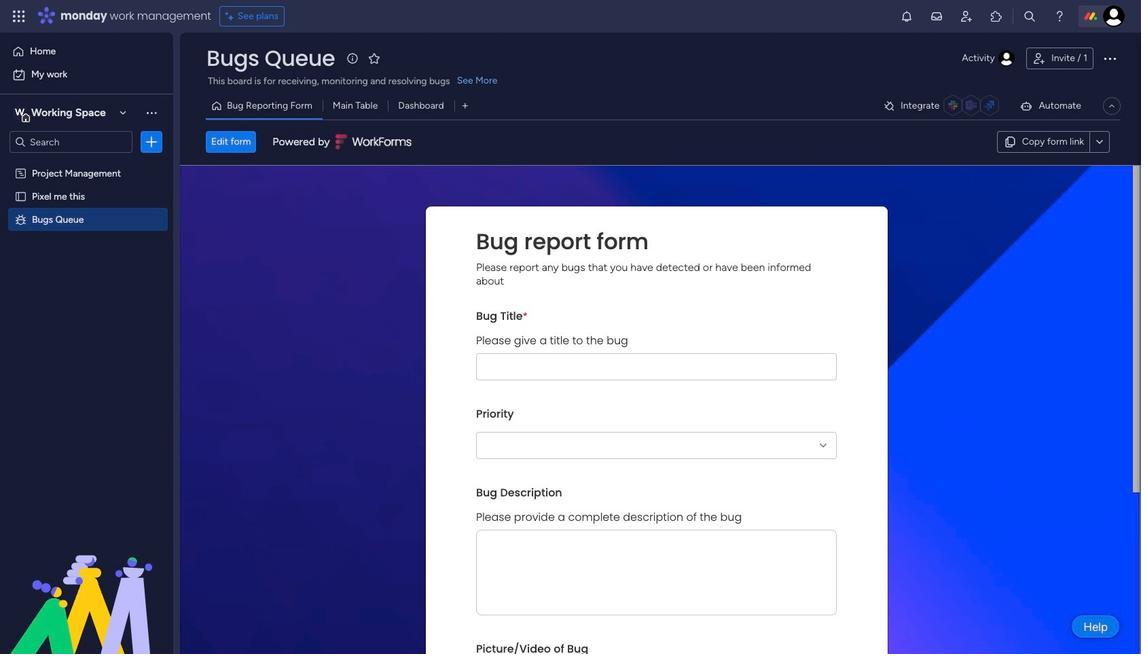 Task type: vqa. For each thing, say whether or not it's contained in the screenshot.
the Update feed image
yes



Task type: describe. For each thing, give the bounding box(es) containing it.
see plans image
[[225, 9, 238, 24]]

lottie animation image
[[0, 517, 173, 654]]

update feed image
[[930, 10, 944, 23]]

name text field
[[476, 353, 837, 380]]

workspace selection element
[[13, 105, 108, 122]]

help image
[[1053, 10, 1067, 23]]

Search in workspace field
[[29, 134, 113, 150]]

2 group from the top
[[476, 396, 837, 475]]

collapse board header image
[[1107, 101, 1118, 111]]

show board description image
[[345, 52, 361, 65]]

options image
[[145, 135, 158, 149]]

notifications image
[[900, 10, 914, 23]]

select product image
[[12, 10, 26, 23]]

monday marketplace image
[[990, 10, 1003, 23]]

options image
[[1102, 50, 1118, 67]]

1 vertical spatial option
[[8, 64, 165, 86]]

public board image
[[14, 190, 27, 202]]



Task type: locate. For each thing, give the bounding box(es) containing it.
None text field
[[476, 530, 837, 615]]

lottie animation element
[[0, 517, 173, 654]]

3 group from the top
[[476, 475, 837, 631]]

form form
[[180, 165, 1140, 654]]

board activity image
[[999, 50, 1015, 67]]

workforms logo image
[[335, 131, 412, 153]]

list box
[[0, 159, 173, 414]]

invite members image
[[960, 10, 974, 23]]

None field
[[203, 44, 339, 73]]

bob builder image
[[1103, 5, 1125, 27]]

option
[[8, 41, 165, 63], [8, 64, 165, 86], [0, 161, 173, 163]]

add view image
[[462, 101, 468, 111]]

search everything image
[[1023, 10, 1037, 23]]

1 group from the top
[[476, 299, 837, 396]]

workspace image
[[13, 105, 26, 120]]

group
[[476, 299, 837, 396], [476, 396, 837, 475], [476, 475, 837, 631]]

add to favorites image
[[368, 51, 381, 65]]

workspace options image
[[145, 106, 158, 119]]

2 vertical spatial option
[[0, 161, 173, 163]]

0 vertical spatial option
[[8, 41, 165, 63]]



